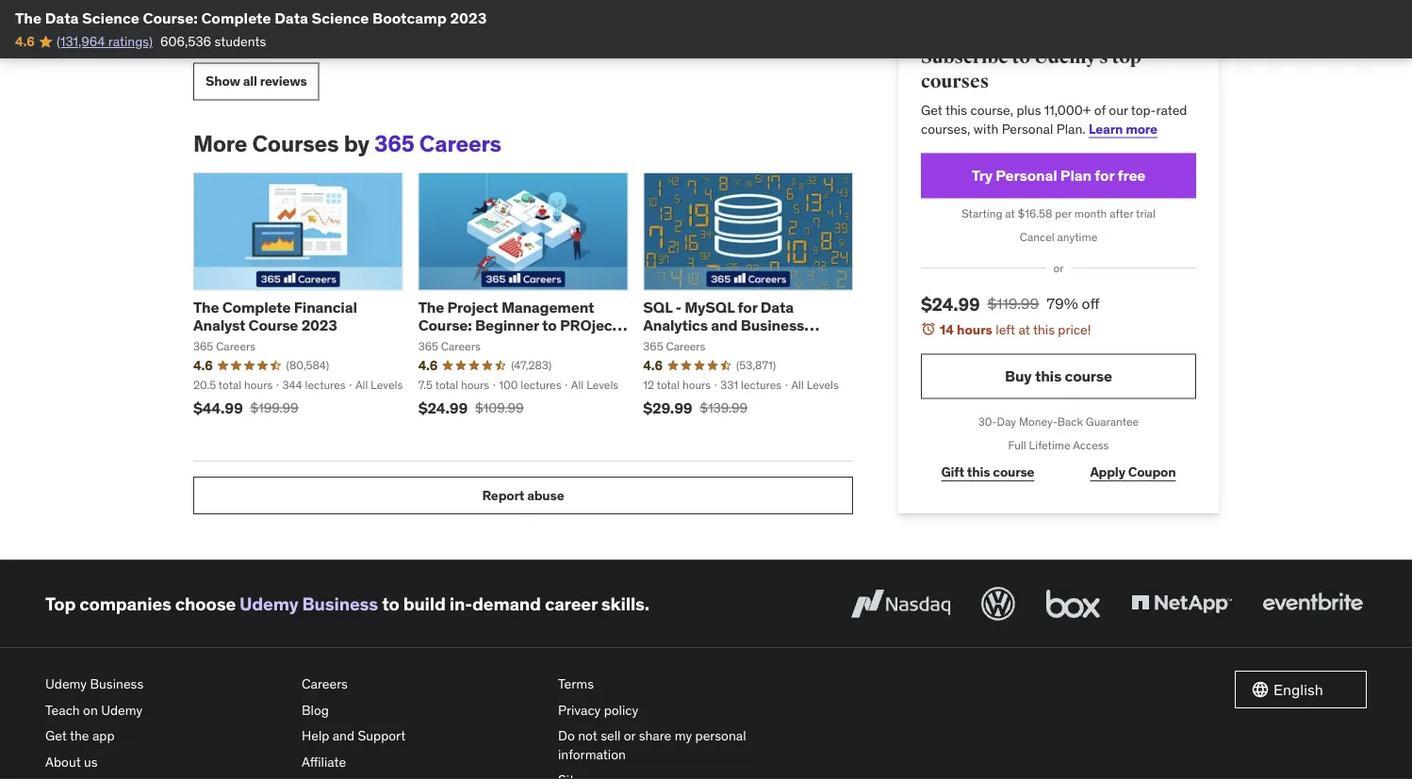Task type: vqa. For each thing, say whether or not it's contained in the screenshot.
AGO related to to
no



Task type: locate. For each thing, give the bounding box(es) containing it.
affiliate
[[302, 754, 346, 771]]

(131,964
[[57, 33, 105, 50]]

1 vertical spatial and
[[333, 728, 355, 745]]

personal
[[1002, 120, 1053, 137], [996, 166, 1057, 185]]

all right 100 lectures at the left
[[571, 378, 584, 393]]

1 horizontal spatial to
[[542, 315, 557, 335]]

by
[[344, 130, 369, 158]]

2023 up (80,584)
[[301, 315, 337, 335]]

1 levels from the left
[[371, 378, 403, 393]]

0 horizontal spatial science
[[82, 8, 139, 27]]

lectures for sql - mysql for data analytics and business intelligence
[[741, 378, 782, 393]]

4.6 for the project management course: beginner to project manager
[[418, 357, 438, 374]]

beginner
[[475, 315, 539, 335]]

lectures for the project management course: beginner to project manager
[[521, 378, 561, 393]]

business up (53,871)
[[741, 315, 805, 335]]

apply coupon
[[1090, 464, 1176, 481]]

3 all levels from the left
[[791, 378, 839, 393]]

0 vertical spatial business
[[741, 315, 805, 335]]

365 down analyst
[[193, 339, 213, 353]]

3 levels from the left
[[807, 378, 839, 393]]

project
[[447, 297, 498, 317]]

2 365 careers from the left
[[643, 339, 706, 353]]

365 careers
[[418, 339, 481, 353], [643, 339, 706, 353]]

1 horizontal spatial and
[[711, 315, 738, 335]]

2 all from the left
[[571, 378, 584, 393]]

0 vertical spatial $24.99
[[921, 293, 980, 315]]

1 horizontal spatial for
[[1095, 166, 1115, 185]]

to for top companies choose udemy business to build in-demand career skills.
[[382, 593, 399, 615]]

show all reviews
[[206, 73, 307, 90]]

or right sell
[[624, 728, 636, 745]]

0 vertical spatial udemy
[[240, 593, 298, 615]]

learn more link
[[1089, 120, 1158, 137]]

2023 right the bootcamp at the top left of the page
[[450, 8, 487, 27]]

the inside the project management course: beginner to project manager
[[418, 297, 444, 317]]

1 lectures from the left
[[305, 378, 346, 393]]

all right 331 lectures
[[791, 378, 804, 393]]

1 horizontal spatial $24.99
[[921, 293, 980, 315]]

0 horizontal spatial 365 careers
[[418, 339, 481, 353]]

0 vertical spatial 2023
[[450, 8, 487, 27]]

1 vertical spatial for
[[738, 297, 757, 317]]

0 vertical spatial for
[[1095, 166, 1115, 185]]

all levels for the complete financial analyst course 2023
[[355, 378, 403, 393]]

0 horizontal spatial get
[[45, 728, 67, 745]]

lectures down 53871 reviews element
[[741, 378, 782, 393]]

business inside udemy business teach on udemy get the app about us
[[90, 676, 144, 693]]

course: for complete
[[143, 8, 198, 27]]

plan.
[[1057, 120, 1086, 137]]

1 horizontal spatial all
[[571, 378, 584, 393]]

this inside button
[[1035, 367, 1062, 386]]

personal up $16.58
[[996, 166, 1057, 185]]

the for the data science course: complete data science bootcamp 2023
[[15, 8, 42, 27]]

this inside get this course, plus 11,000+ of our top-rated courses, with personal plan.
[[946, 102, 967, 119]]

and right analytics
[[711, 315, 738, 335]]

0 horizontal spatial and
[[333, 728, 355, 745]]

to left udemy's
[[1012, 46, 1030, 69]]

2 lectures from the left
[[521, 378, 561, 393]]

3 lectures from the left
[[741, 378, 782, 393]]

starting at $16.58 per month after trial cancel anytime
[[962, 207, 1156, 245]]

all levels right 331 lectures
[[791, 378, 839, 393]]

or
[[1054, 261, 1064, 276], [624, 728, 636, 745]]

blog link
[[302, 698, 543, 724]]

2 horizontal spatial total
[[657, 378, 680, 393]]

this for gift this course
[[967, 464, 990, 481]]

mysql
[[685, 297, 735, 317]]

get left the
[[45, 728, 67, 745]]

show all reviews button
[[193, 63, 319, 100]]

365 careers down analytics
[[643, 339, 706, 353]]

(53,871)
[[736, 358, 776, 373]]

0 horizontal spatial all levels
[[355, 378, 403, 393]]

1 horizontal spatial science
[[312, 8, 369, 27]]

alarm image
[[921, 322, 936, 337]]

1 vertical spatial complete
[[222, 297, 291, 317]]

this up courses,
[[946, 102, 967, 119]]

0 horizontal spatial lectures
[[305, 378, 346, 393]]

price!
[[1058, 321, 1091, 338]]

$24.99 $119.99 79% off
[[921, 293, 1100, 315]]

1 horizontal spatial udemy
[[101, 702, 143, 719]]

0 horizontal spatial course
[[993, 464, 1035, 481]]

lectures down 80584 reviews element
[[305, 378, 346, 393]]

0 horizontal spatial levels
[[371, 378, 403, 393]]

$119.99
[[988, 294, 1039, 314]]

3 total from the left
[[657, 378, 680, 393]]

ratings)
[[108, 33, 153, 50]]

and right 'help'
[[333, 728, 355, 745]]

1 horizontal spatial or
[[1054, 261, 1064, 276]]

3 all from the left
[[791, 378, 804, 393]]

1 vertical spatial $24.99
[[418, 399, 468, 418]]

data right mark review by abdulhakeem s. as helpful image
[[275, 8, 308, 27]]

apply
[[1090, 464, 1126, 481]]

53871 reviews element
[[736, 358, 776, 374]]

plan
[[1061, 166, 1092, 185]]

all levels left 7.5
[[355, 378, 403, 393]]

course: up 606,536
[[143, 8, 198, 27]]

2 levels from the left
[[587, 378, 619, 393]]

1 vertical spatial 2023
[[301, 315, 337, 335]]

hours for sql - mysql for data analytics and business intelligence
[[683, 378, 711, 393]]

606,536 students
[[160, 33, 266, 50]]

2 total from the left
[[435, 378, 458, 393]]

4.6 up 20.5
[[193, 357, 213, 374]]

this for get this course, plus 11,000+ of our top-rated courses, with personal plan.
[[946, 102, 967, 119]]

careers
[[419, 130, 501, 158], [216, 339, 256, 353], [441, 339, 481, 353], [666, 339, 706, 353], [302, 676, 348, 693]]

total for $24.99
[[435, 378, 458, 393]]

do not sell or share my personal information button
[[558, 724, 800, 768]]

1 horizontal spatial course
[[1065, 367, 1113, 386]]

2 vertical spatial business
[[90, 676, 144, 693]]

total right 7.5
[[435, 378, 458, 393]]

to left the build
[[382, 593, 399, 615]]

0 horizontal spatial all
[[355, 378, 368, 393]]

all right the 344 lectures
[[355, 378, 368, 393]]

0 horizontal spatial for
[[738, 297, 757, 317]]

0 horizontal spatial 2023
[[301, 315, 337, 335]]

at left $16.58
[[1005, 207, 1015, 221]]

2 horizontal spatial all levels
[[791, 378, 839, 393]]

1 horizontal spatial levels
[[587, 378, 619, 393]]

demand
[[472, 593, 541, 615]]

0 vertical spatial get
[[921, 102, 943, 119]]

total right "12"
[[657, 378, 680, 393]]

total right 20.5
[[219, 378, 242, 393]]

to left the 'project'
[[542, 315, 557, 335]]

$24.99 down "7.5 total hours"
[[418, 399, 468, 418]]

365
[[374, 130, 415, 158], [193, 339, 213, 353], [418, 339, 438, 353], [643, 339, 663, 353]]

reviews
[[260, 73, 307, 90]]

606,536
[[160, 33, 211, 50]]

help and support link
[[302, 724, 543, 750]]

udemy right "on"
[[101, 702, 143, 719]]

course inside button
[[1065, 367, 1113, 386]]

complete up students
[[201, 8, 271, 27]]

my
[[675, 728, 692, 745]]

english button
[[1235, 671, 1367, 709]]

or up 79%
[[1054, 261, 1064, 276]]

and inside the careers blog help and support affiliate
[[333, 728, 355, 745]]

coupon
[[1128, 464, 1176, 481]]

1 vertical spatial udemy business link
[[45, 671, 287, 698]]

0 vertical spatial personal
[[1002, 120, 1053, 137]]

complete left financial
[[222, 297, 291, 317]]

the for the complete financial analyst course 2023 365 careers
[[193, 297, 219, 317]]

personal down plus
[[1002, 120, 1053, 137]]

choose
[[175, 593, 236, 615]]

and
[[711, 315, 738, 335], [333, 728, 355, 745]]

all levels left "12"
[[571, 378, 619, 393]]

this right "buy"
[[1035, 367, 1062, 386]]

science right mark review by abdulhakeem s. as unhelpful icon
[[312, 8, 369, 27]]

with
[[974, 120, 999, 137]]

courses
[[252, 130, 339, 158]]

course: inside the project management course: beginner to project manager
[[418, 315, 472, 335]]

mark review by abdulhakeem s. as unhelpful image
[[282, 15, 300, 33]]

1 horizontal spatial total
[[435, 378, 458, 393]]

hours up $24.99 $109.99
[[461, 378, 489, 393]]

data up the (131,964
[[45, 8, 79, 27]]

the complete financial analyst course 2023 link
[[193, 297, 357, 335]]

2 all levels from the left
[[571, 378, 619, 393]]

1 all from the left
[[355, 378, 368, 393]]

365 up 7.5
[[418, 339, 438, 353]]

100 lectures
[[499, 378, 561, 393]]

students
[[214, 33, 266, 50]]

personal inside try personal plan for free link
[[996, 166, 1057, 185]]

course for gift this course
[[993, 464, 1035, 481]]

levels for sql - mysql for data analytics and business intelligence
[[807, 378, 839, 393]]

365 careers up "7.5 total hours"
[[418, 339, 481, 353]]

this right gift
[[967, 464, 990, 481]]

data inside sql - mysql for data analytics and business intelligence
[[761, 297, 794, 317]]

hours up $44.99 $199.99 at the left of the page
[[244, 378, 273, 393]]

about
[[45, 754, 81, 771]]

0 vertical spatial to
[[1012, 46, 1030, 69]]

levels left 7.5
[[371, 378, 403, 393]]

levels right 331 lectures
[[807, 378, 839, 393]]

help
[[302, 728, 329, 745]]

0 horizontal spatial business
[[90, 676, 144, 693]]

get up courses,
[[921, 102, 943, 119]]

2 horizontal spatial lectures
[[741, 378, 782, 393]]

levels for the project management course: beginner to project manager
[[587, 378, 619, 393]]

udemy up "teach"
[[45, 676, 87, 693]]

about us link
[[45, 750, 287, 776]]

2023 inside the complete financial analyst course 2023 365 careers
[[301, 315, 337, 335]]

0 horizontal spatial course:
[[143, 8, 198, 27]]

udemy business link
[[240, 593, 378, 615], [45, 671, 287, 698]]

1 all levels from the left
[[355, 378, 403, 393]]

2 horizontal spatial all
[[791, 378, 804, 393]]

7.5
[[418, 378, 433, 393]]

1 vertical spatial or
[[624, 728, 636, 745]]

0 vertical spatial course
[[1065, 367, 1113, 386]]

4.6 for sql - mysql for data analytics and business intelligence
[[643, 357, 663, 374]]

try personal plan for free link
[[921, 153, 1196, 199]]

to for the project management course: beginner to project manager
[[542, 315, 557, 335]]

the complete financial analyst course 2023 365 careers
[[193, 297, 357, 353]]

course down full
[[993, 464, 1035, 481]]

1 365 careers from the left
[[418, 339, 481, 353]]

trial
[[1136, 207, 1156, 221]]

for right "mysql"
[[738, 297, 757, 317]]

udemy's
[[1034, 46, 1108, 69]]

support
[[358, 728, 406, 745]]

udemy right choose on the bottom of page
[[240, 593, 298, 615]]

build
[[403, 593, 446, 615]]

lectures down 47283 reviews element
[[521, 378, 561, 393]]

udemy business teach on udemy get the app about us
[[45, 676, 144, 771]]

4.6 up 7.5
[[418, 357, 438, 374]]

1 horizontal spatial get
[[921, 102, 943, 119]]

lectures for the complete financial analyst course 2023
[[305, 378, 346, 393]]

app
[[92, 728, 115, 745]]

udemy
[[240, 593, 298, 615], [45, 676, 87, 693], [101, 702, 143, 719]]

for for plan
[[1095, 166, 1115, 185]]

at right left
[[1019, 321, 1030, 338]]

1 horizontal spatial the
[[193, 297, 219, 317]]

0 vertical spatial or
[[1054, 261, 1064, 276]]

2 horizontal spatial data
[[761, 297, 794, 317]]

1 horizontal spatial course:
[[418, 315, 472, 335]]

course down price!
[[1065, 367, 1113, 386]]

to inside the project management course: beginner to project manager
[[542, 315, 557, 335]]

1 total from the left
[[219, 378, 242, 393]]

0 vertical spatial course:
[[143, 8, 198, 27]]

hours up the $29.99 $139.99
[[683, 378, 711, 393]]

tab list
[[899, 0, 1067, 23]]

subscribe
[[921, 46, 1009, 69]]

for left free
[[1095, 166, 1115, 185]]

levels left "12"
[[587, 378, 619, 393]]

hours right 14
[[957, 321, 993, 338]]

1 horizontal spatial lectures
[[521, 378, 561, 393]]

0 vertical spatial and
[[711, 315, 738, 335]]

report abuse button
[[193, 477, 853, 515]]

1 horizontal spatial all levels
[[571, 378, 619, 393]]

course: up "7.5 total hours"
[[418, 315, 472, 335]]

the inside the complete financial analyst course 2023 365 careers
[[193, 297, 219, 317]]

0 horizontal spatial at
[[1005, 207, 1015, 221]]

0 horizontal spatial total
[[219, 378, 242, 393]]

1 vertical spatial get
[[45, 728, 67, 745]]

science up "(131,964 ratings)"
[[82, 8, 139, 27]]

0 horizontal spatial or
[[624, 728, 636, 745]]

30-
[[978, 415, 997, 430]]

2 vertical spatial to
[[382, 593, 399, 615]]

learn
[[1089, 120, 1123, 137]]

all levels
[[355, 378, 403, 393], [571, 378, 619, 393], [791, 378, 839, 393]]

per
[[1055, 207, 1072, 221]]

1 vertical spatial at
[[1019, 321, 1030, 338]]

1 horizontal spatial business
[[302, 593, 378, 615]]

business up "on"
[[90, 676, 144, 693]]

guarantee
[[1086, 415, 1139, 430]]

eventbrite image
[[1259, 584, 1367, 625]]

get the app link
[[45, 724, 287, 750]]

2 horizontal spatial levels
[[807, 378, 839, 393]]

$24.99 for $24.99 $119.99 79% off
[[921, 293, 980, 315]]

sql - mysql for data analytics and business intelligence
[[643, 297, 805, 353]]

$24.99 up 14
[[921, 293, 980, 315]]

0 vertical spatial at
[[1005, 207, 1015, 221]]

1 vertical spatial course:
[[418, 315, 472, 335]]

1 vertical spatial personal
[[996, 166, 1057, 185]]

business left the build
[[302, 593, 378, 615]]

2 horizontal spatial udemy
[[240, 593, 298, 615]]

1 vertical spatial course
[[993, 464, 1035, 481]]

careers blog help and support affiliate
[[302, 676, 406, 771]]

levels
[[371, 378, 403, 393], [587, 378, 619, 393], [807, 378, 839, 393]]

privacy
[[558, 702, 601, 719]]

2 horizontal spatial the
[[418, 297, 444, 317]]

0 horizontal spatial the
[[15, 8, 42, 27]]

2 horizontal spatial to
[[1012, 46, 1030, 69]]

helpful?
[[193, 16, 235, 31]]

0 horizontal spatial to
[[382, 593, 399, 615]]

data up (53,871)
[[761, 297, 794, 317]]

for
[[1095, 166, 1115, 185], [738, 297, 757, 317]]

total for $29.99
[[657, 378, 680, 393]]

2 horizontal spatial business
[[741, 315, 805, 335]]

personal inside get this course, plus 11,000+ of our top-rated courses, with personal plan.
[[1002, 120, 1053, 137]]

get inside udemy business teach on udemy get the app about us
[[45, 728, 67, 745]]

for inside sql - mysql for data analytics and business intelligence
[[738, 297, 757, 317]]

1 horizontal spatial 365 careers
[[643, 339, 706, 353]]

data
[[45, 8, 79, 27], [275, 8, 308, 27], [761, 297, 794, 317]]

mark review by abdulhakeem s. as helpful image
[[246, 15, 265, 33]]

0 horizontal spatial $24.99
[[418, 399, 468, 418]]

in-
[[450, 593, 472, 615]]

1 vertical spatial to
[[542, 315, 557, 335]]

0 vertical spatial udemy business link
[[240, 593, 378, 615]]

4.6 up "12"
[[643, 357, 663, 374]]

0 horizontal spatial udemy
[[45, 676, 87, 693]]

volkswagen image
[[978, 584, 1019, 625]]

1 vertical spatial business
[[302, 593, 378, 615]]



Task type: describe. For each thing, give the bounding box(es) containing it.
money-
[[1019, 415, 1058, 430]]

and inside sql - mysql for data analytics and business intelligence
[[711, 315, 738, 335]]

business inside sql - mysql for data analytics and business intelligence
[[741, 315, 805, 335]]

4.6 left the (131,964
[[15, 33, 34, 50]]

gift this course
[[941, 464, 1035, 481]]

project
[[560, 315, 618, 335]]

hours for the project management course: beginner to project manager
[[461, 378, 489, 393]]

course: for beginner
[[418, 315, 472, 335]]

top
[[45, 593, 76, 615]]

us
[[84, 754, 98, 771]]

get this course, plus 11,000+ of our top-rated courses, with personal plan.
[[921, 102, 1187, 137]]

365 right by
[[374, 130, 415, 158]]

full
[[1008, 438, 1026, 453]]

80584 reviews element
[[286, 358, 329, 374]]

subscribe to udemy's top courses
[[921, 46, 1142, 93]]

365 down analytics
[[643, 339, 663, 353]]

all for sql - mysql for data analytics and business intelligence
[[791, 378, 804, 393]]

$16.58
[[1018, 207, 1053, 221]]

sql - mysql for data analytics and business intelligence link
[[643, 297, 820, 353]]

affiliate link
[[302, 750, 543, 776]]

$44.99
[[193, 399, 243, 418]]

the
[[70, 728, 89, 745]]

complete inside the complete financial analyst course 2023 365 careers
[[222, 297, 291, 317]]

buy this course
[[1005, 367, 1113, 386]]

intelligence
[[643, 334, 726, 353]]

buy this course button
[[921, 354, 1196, 399]]

365 careers link
[[374, 130, 501, 158]]

7.5 total hours
[[418, 378, 489, 393]]

all levels for sql - mysql for data analytics and business intelligence
[[791, 378, 839, 393]]

20.5
[[193, 378, 216, 393]]

companies
[[79, 593, 171, 615]]

more
[[193, 130, 247, 158]]

2 science from the left
[[312, 8, 369, 27]]

(80,584)
[[286, 358, 329, 373]]

or inside terms privacy policy do not sell or share my personal information
[[624, 728, 636, 745]]

careers inside the complete financial analyst course 2023 365 careers
[[216, 339, 256, 353]]

careers inside the careers blog help and support affiliate
[[302, 676, 348, 693]]

1 science from the left
[[82, 8, 139, 27]]

try
[[972, 166, 993, 185]]

top
[[1112, 46, 1142, 69]]

analytics
[[643, 315, 708, 335]]

more
[[1126, 120, 1158, 137]]

month
[[1075, 207, 1107, 221]]

331
[[721, 378, 738, 393]]

$24.99 for $24.99 $109.99
[[418, 399, 468, 418]]

79%
[[1047, 294, 1078, 314]]

apply coupon button
[[1070, 454, 1196, 491]]

policy
[[604, 702, 639, 719]]

the for the project management course: beginner to project manager
[[418, 297, 444, 317]]

gift this course link
[[921, 454, 1055, 491]]

12 total hours
[[643, 378, 711, 393]]

free
[[1118, 166, 1146, 185]]

4.6 for the complete financial analyst course 2023
[[193, 357, 213, 374]]

courses
[[921, 70, 989, 93]]

share
[[639, 728, 672, 745]]

331 lectures
[[721, 378, 782, 393]]

hours for the complete financial analyst course 2023
[[244, 378, 273, 393]]

teach
[[45, 702, 80, 719]]

$24.99 $109.99
[[418, 399, 524, 418]]

on
[[83, 702, 98, 719]]

47283 reviews element
[[511, 358, 552, 374]]

365 inside the complete financial analyst course 2023 365 careers
[[193, 339, 213, 353]]

all levels for the project management course: beginner to project manager
[[571, 378, 619, 393]]

course
[[249, 315, 298, 335]]

access
[[1073, 438, 1109, 453]]

all for the project management course: beginner to project manager
[[571, 378, 584, 393]]

small image
[[1251, 681, 1270, 700]]

left
[[996, 321, 1015, 338]]

total for $44.99
[[219, 378, 242, 393]]

not
[[578, 728, 598, 745]]

anytime
[[1057, 230, 1098, 245]]

1 horizontal spatial data
[[275, 8, 308, 27]]

0 horizontal spatial data
[[45, 8, 79, 27]]

for for mysql
[[738, 297, 757, 317]]

344
[[282, 378, 302, 393]]

get inside get this course, plus 11,000+ of our top-rated courses, with personal plan.
[[921, 102, 943, 119]]

terms privacy policy do not sell or share my personal information
[[558, 676, 746, 763]]

course for buy this course
[[1065, 367, 1113, 386]]

-
[[676, 297, 682, 317]]

blog
[[302, 702, 329, 719]]

14
[[940, 321, 954, 338]]

plus
[[1017, 102, 1041, 119]]

11,000+
[[1045, 102, 1091, 119]]

career
[[545, 593, 598, 615]]

2 vertical spatial udemy
[[101, 702, 143, 719]]

day
[[997, 415, 1016, 430]]

our
[[1109, 102, 1128, 119]]

$29.99 $139.99
[[643, 399, 748, 418]]

1 horizontal spatial at
[[1019, 321, 1030, 338]]

do
[[558, 728, 575, 745]]

1 vertical spatial udemy
[[45, 676, 87, 693]]

box image
[[1042, 584, 1105, 625]]

netapp image
[[1128, 584, 1236, 625]]

back
[[1058, 415, 1083, 430]]

privacy policy link
[[558, 698, 800, 724]]

to inside the subscribe to udemy's top courses
[[1012, 46, 1030, 69]]

top-
[[1131, 102, 1156, 119]]

personal
[[695, 728, 746, 745]]

nasdaq image
[[847, 584, 955, 625]]

more courses by 365 careers
[[193, 130, 501, 158]]

sql
[[643, 297, 672, 317]]

terms
[[558, 676, 594, 693]]

20.5 total hours
[[193, 378, 273, 393]]

the project management course: beginner to project manager link
[[418, 297, 627, 353]]

365 careers for -
[[643, 339, 706, 353]]

this for buy this course
[[1035, 367, 1062, 386]]

365 careers for project
[[418, 339, 481, 353]]

this left price!
[[1033, 321, 1055, 338]]

report abuse
[[482, 487, 564, 504]]

1 horizontal spatial 2023
[[450, 8, 487, 27]]

gift
[[941, 464, 964, 481]]

0 vertical spatial complete
[[201, 8, 271, 27]]

of
[[1094, 102, 1106, 119]]

rated
[[1156, 102, 1187, 119]]

course,
[[971, 102, 1014, 119]]

at inside starting at $16.58 per month after trial cancel anytime
[[1005, 207, 1015, 221]]

top companies choose udemy business to build in-demand career skills.
[[45, 593, 650, 615]]

manager
[[418, 334, 480, 353]]

all for the complete financial analyst course 2023
[[355, 378, 368, 393]]

courses,
[[921, 120, 971, 137]]

$139.99
[[700, 400, 748, 417]]



